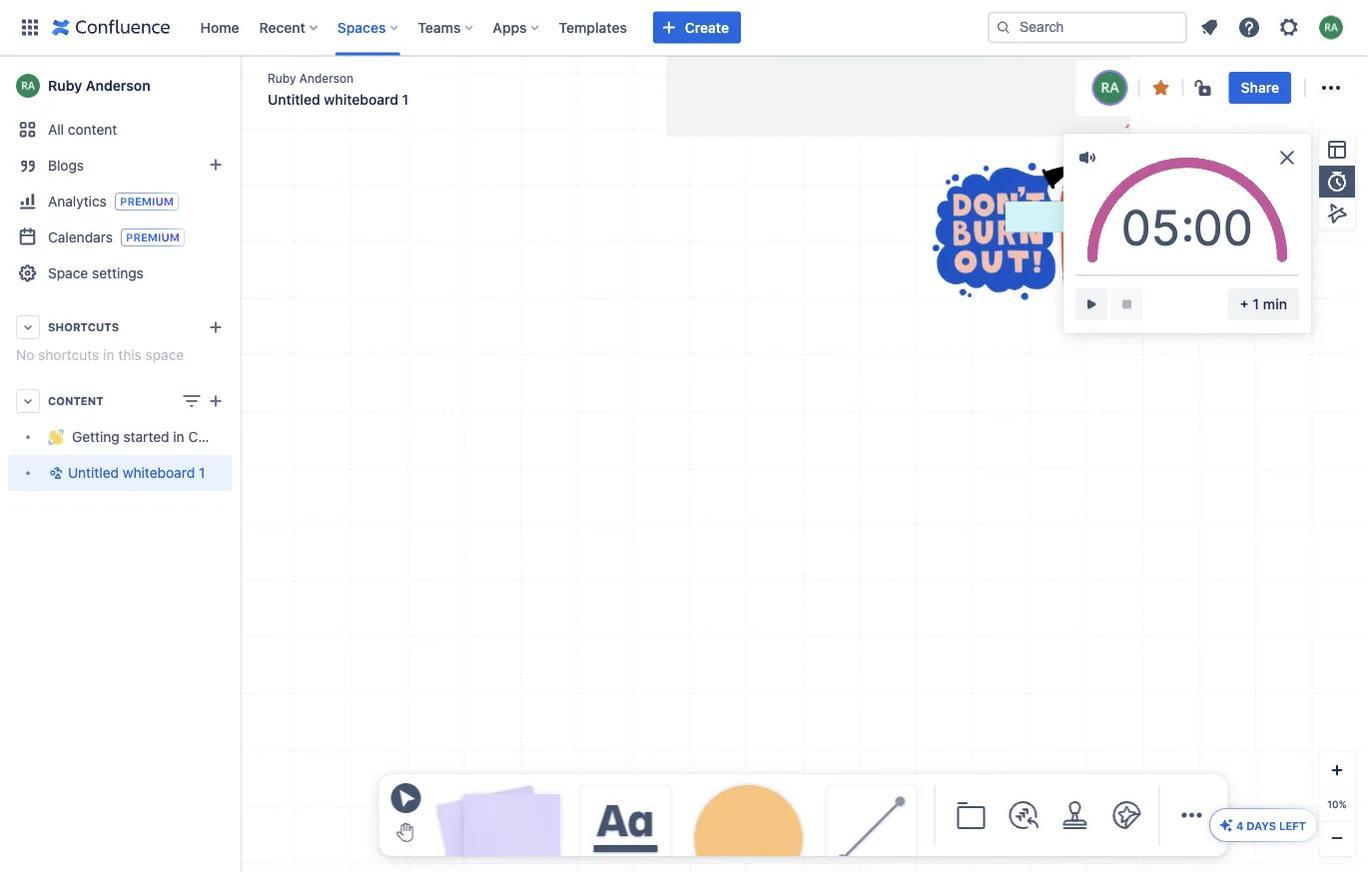 Task type: locate. For each thing, give the bounding box(es) containing it.
0 horizontal spatial ruby
[[48, 77, 82, 94]]

banner
[[0, 0, 1367, 56]]

ruby up 'all'
[[48, 77, 82, 94]]

unstar image
[[1149, 76, 1173, 100]]

1 horizontal spatial ruby anderson link
[[268, 69, 354, 86]]

0 horizontal spatial in
[[103, 347, 114, 364]]

anderson
[[299, 71, 354, 85], [86, 77, 151, 94]]

home link
[[194, 11, 245, 43]]

recent
[[259, 19, 305, 35]]

tree
[[8, 419, 262, 491]]

Search field
[[988, 11, 1187, 43]]

0 vertical spatial whiteboard
[[324, 91, 398, 108]]

left
[[1279, 820, 1306, 833]]

premium image inside analytics link
[[115, 193, 179, 211]]

1
[[402, 91, 409, 108], [199, 465, 205, 481]]

premium image up space settings link
[[121, 229, 185, 247]]

create
[[685, 19, 729, 35]]

premium image inside calendars link
[[121, 229, 185, 247]]

1 horizontal spatial untitled
[[268, 91, 320, 108]]

ruby
[[268, 71, 296, 85], [48, 77, 82, 94]]

whiteboard inside ruby anderson untitled whiteboard 1
[[324, 91, 398, 108]]

0 vertical spatial untitled
[[268, 91, 320, 108]]

anderson inside ruby anderson untitled whiteboard 1
[[299, 71, 354, 85]]

tree inside space element
[[8, 419, 262, 491]]

untitled
[[268, 91, 320, 108], [68, 465, 119, 481]]

0 horizontal spatial ruby anderson link
[[8, 66, 232, 106]]

untitled whiteboard 1 link
[[8, 455, 232, 491]]

spaces button
[[331, 11, 406, 43]]

untitled right collapse sidebar icon
[[268, 91, 320, 108]]

spaces
[[337, 19, 386, 35]]

1 horizontal spatial anderson
[[299, 71, 354, 85]]

ruby anderson link down "recent" popup button at the top left of the page
[[268, 69, 354, 86]]

settings icon image
[[1277, 15, 1301, 39]]

ruby anderson link up all content link
[[8, 66, 232, 106]]

1 horizontal spatial 1
[[402, 91, 409, 108]]

ruby inside ruby anderson untitled whiteboard 1
[[268, 71, 296, 85]]

confluence image
[[52, 15, 170, 39], [52, 15, 170, 39]]

analytics
[[48, 193, 107, 209]]

home
[[200, 19, 239, 35]]

0 horizontal spatial anderson
[[86, 77, 151, 94]]

4 days left button
[[1210, 810, 1316, 842]]

getting started in confluence
[[72, 429, 262, 445]]

templates link
[[553, 11, 633, 43]]

0 horizontal spatial 1
[[199, 465, 205, 481]]

whiteboard down getting started in confluence
[[123, 465, 195, 481]]

anderson inside space element
[[86, 77, 151, 94]]

help icon image
[[1237, 15, 1261, 39]]

untitled whiteboard 1
[[68, 465, 205, 481]]

notification icon image
[[1197, 15, 1221, 39]]

in inside tree
[[173, 429, 184, 445]]

in
[[103, 347, 114, 364], [173, 429, 184, 445]]

all content
[[48, 121, 117, 138]]

anderson down spaces
[[299, 71, 354, 85]]

0 vertical spatial 1
[[402, 91, 409, 108]]

confluence
[[188, 429, 262, 445]]

in left this
[[103, 347, 114, 364]]

1 vertical spatial untitled
[[68, 465, 119, 481]]

premium image
[[115, 193, 179, 211], [121, 229, 185, 247]]

1 vertical spatial in
[[173, 429, 184, 445]]

1 down 'confluence'
[[199, 465, 205, 481]]

4
[[1236, 820, 1244, 833]]

whiteboard
[[324, 91, 398, 108], [123, 465, 195, 481]]

space settings
[[48, 265, 144, 282]]

ruby anderson link inside space element
[[8, 66, 232, 106]]

1 vertical spatial whiteboard
[[123, 465, 195, 481]]

content
[[68, 121, 117, 138]]

ruby anderson link
[[8, 66, 232, 106], [268, 69, 354, 86]]

calendars
[[48, 229, 113, 245]]

no
[[16, 347, 34, 364]]

content button
[[8, 383, 232, 419]]

whiteboard down spaces
[[324, 91, 398, 108]]

create content image
[[204, 389, 228, 413]]

premium image down blogs link
[[115, 193, 179, 211]]

1 horizontal spatial ruby
[[268, 71, 296, 85]]

shortcuts button
[[8, 310, 232, 346]]

untitled inside tree
[[68, 465, 119, 481]]

settings
[[92, 265, 144, 282]]

in right started
[[173, 429, 184, 445]]

untitled down getting
[[68, 465, 119, 481]]

appswitcher icon image
[[18, 15, 42, 39]]

0 vertical spatial premium image
[[115, 193, 179, 211]]

0 vertical spatial in
[[103, 347, 114, 364]]

more actions image
[[1319, 76, 1343, 100]]

untitled inside ruby anderson untitled whiteboard 1
[[268, 91, 320, 108]]

1 down spaces popup button
[[402, 91, 409, 108]]

0 horizontal spatial untitled
[[68, 465, 119, 481]]

1 vertical spatial 1
[[199, 465, 205, 481]]

ruby inside space element
[[48, 77, 82, 94]]

tree containing getting started in confluence
[[8, 419, 262, 491]]

1 inside ruby anderson untitled whiteboard 1
[[402, 91, 409, 108]]

blogs
[[48, 157, 84, 174]]

share
[[1241, 79, 1279, 96]]

in for shortcuts
[[103, 347, 114, 364]]

anderson up all content link
[[86, 77, 151, 94]]

space
[[48, 265, 88, 282]]

1 vertical spatial premium image
[[121, 229, 185, 247]]

shortcuts
[[48, 321, 119, 334]]

1 horizontal spatial in
[[173, 429, 184, 445]]

0 horizontal spatial whiteboard
[[123, 465, 195, 481]]

ruby anderson untitled whiteboard 1
[[268, 71, 409, 108]]

templates
[[559, 19, 627, 35]]

ruby right collapse sidebar icon
[[268, 71, 296, 85]]

1 horizontal spatial whiteboard
[[324, 91, 398, 108]]

collapse sidebar image
[[218, 66, 262, 106]]

no shortcuts in this space
[[16, 347, 184, 364]]

apps
[[493, 19, 527, 35]]



Task type: vqa. For each thing, say whether or not it's contained in the screenshot.
ruby to the right
yes



Task type: describe. For each thing, give the bounding box(es) containing it.
no restrictions image
[[1193, 76, 1217, 100]]

teams button
[[412, 11, 481, 43]]

days
[[1247, 820, 1276, 833]]

add shortcut image
[[204, 316, 228, 340]]

premium image for analytics
[[115, 193, 179, 211]]

anderson for ruby anderson
[[86, 77, 151, 94]]

all
[[48, 121, 64, 138]]

apps button
[[487, 11, 547, 43]]

analytics link
[[8, 184, 232, 220]]

started
[[123, 429, 169, 445]]

share button
[[1229, 72, 1291, 104]]

create a blog image
[[204, 153, 228, 177]]

your profile and preferences image
[[1319, 15, 1343, 39]]

ruby for ruby anderson
[[48, 77, 82, 94]]

calendars link
[[8, 220, 232, 256]]

blogs link
[[8, 148, 232, 184]]

global element
[[12, 0, 984, 55]]

this
[[118, 347, 142, 364]]

1 inside tree
[[199, 465, 205, 481]]

ruby for ruby anderson untitled whiteboard 1
[[268, 71, 296, 85]]

space element
[[0, 56, 262, 873]]

premium image for calendars
[[121, 229, 185, 247]]

space
[[145, 347, 184, 364]]

teams
[[418, 19, 461, 35]]

getting
[[72, 429, 120, 445]]

change view image
[[180, 389, 204, 413]]

4 days left
[[1236, 820, 1306, 833]]

premium icon image
[[1218, 818, 1234, 834]]

ruby anderson image
[[1094, 72, 1126, 104]]

ruby anderson
[[48, 77, 151, 94]]

recent button
[[253, 11, 325, 43]]

anderson for ruby anderson untitled whiteboard 1
[[299, 71, 354, 85]]

shortcuts
[[38, 347, 99, 364]]

in for started
[[173, 429, 184, 445]]

create button
[[653, 11, 741, 43]]

banner containing home
[[0, 0, 1367, 56]]

content
[[48, 395, 103, 408]]

all content link
[[8, 112, 232, 148]]

whiteboard inside tree
[[123, 465, 195, 481]]

search image
[[996, 19, 1012, 35]]

space settings link
[[8, 256, 232, 292]]

getting started in confluence link
[[8, 419, 262, 455]]



